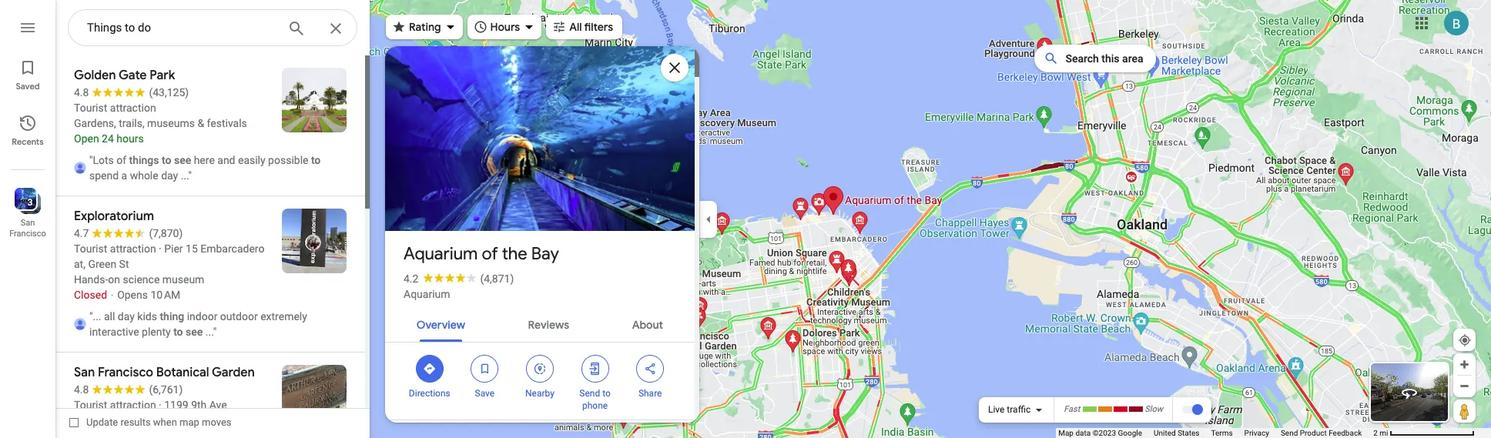 Task type: locate. For each thing, give the bounding box(es) containing it.
footer
[[1059, 428, 1374, 438]]

results for things to do feed
[[55, 55, 370, 438]]

send for send product feedback
[[1281, 429, 1298, 438]]

overview button
[[404, 305, 478, 342]]

slow
[[1145, 405, 1163, 415]]

zoom in image
[[1459, 359, 1471, 371]]

2 aquarium from the top
[[404, 288, 450, 300]]

aquarium down 4.2
[[404, 288, 450, 300]]

send inside "send to phone"
[[580, 388, 600, 399]]

directions
[[409, 388, 450, 399]]

results
[[121, 417, 151, 428]]

aquarium
[[404, 243, 478, 265], [404, 288, 450, 300]]

states
[[1178, 429, 1200, 438]]

0 horizontal spatial send
[[580, 388, 600, 399]]

the
[[502, 243, 527, 265]]

1 vertical spatial aquarium
[[404, 288, 450, 300]]

saved button
[[0, 52, 55, 96]]

zoom out image
[[1459, 381, 1471, 392]]

aquarium for aquarium
[[404, 288, 450, 300]]

recents
[[12, 136, 44, 147]]

rating button
[[386, 10, 463, 44]]

None field
[[87, 18, 275, 37]]

search this area
[[1066, 52, 1144, 65]]

update
[[86, 417, 118, 428]]

send to phone
[[580, 388, 611, 411]]

1 aquarium from the top
[[404, 243, 478, 265]]

about button
[[620, 305, 676, 342]]

16,351 photos
[[425, 199, 503, 213]]

2 mi button
[[1374, 429, 1475, 438]]

send inside button
[[1281, 429, 1298, 438]]

hours button
[[467, 10, 542, 44]]


[[423, 361, 437, 378]]

3
[[27, 197, 33, 208]]

None search field
[[68, 9, 357, 47]]

about
[[632, 318, 663, 332]]

3 places element
[[17, 196, 33, 210]]

united states
[[1154, 429, 1200, 438]]

united
[[1154, 429, 1176, 438]]

feedback
[[1329, 429, 1362, 438]]

list containing saved
[[0, 0, 55, 438]]

map
[[180, 417, 199, 428]]

1 vertical spatial send
[[1281, 429, 1298, 438]]

save
[[475, 388, 495, 399]]

hours
[[490, 20, 520, 34]]

0 vertical spatial send
[[580, 388, 600, 399]]

actions for aquarium of the bay region
[[385, 343, 695, 420]]

1 horizontal spatial send
[[1281, 429, 1298, 438]]

send left "product"
[[1281, 429, 1298, 438]]

tab list
[[385, 305, 695, 342]]

menu image
[[18, 18, 37, 37]]

aquarium of the bay
[[404, 243, 559, 265]]

san francisco
[[9, 218, 46, 239]]

 Show traffic  checkbox
[[1182, 404, 1203, 416]]

san
[[21, 218, 35, 228]]

traffic
[[1007, 404, 1031, 415]]

aquarium for aquarium of the bay
[[404, 243, 478, 265]]

send for send to phone
[[580, 388, 600, 399]]

product
[[1300, 429, 1327, 438]]

reviews button
[[516, 305, 582, 342]]

aquarium up the 4.2 stars image
[[404, 243, 478, 265]]

footer containing map data ©2023 google
[[1059, 428, 1374, 438]]

list
[[0, 0, 55, 438]]

live traffic
[[988, 404, 1031, 415]]

search
[[1066, 52, 1099, 65]]

google
[[1118, 429, 1143, 438]]

all
[[569, 20, 582, 34]]

send
[[580, 388, 600, 399], [1281, 429, 1298, 438]]

tab list containing overview
[[385, 305, 695, 342]]

Update results when map moves checkbox
[[69, 413, 232, 432]]

send up the phone
[[580, 388, 600, 399]]

search this area button
[[1035, 45, 1156, 72]]


[[588, 361, 602, 378]]

collapse side panel image
[[700, 211, 717, 228]]

(4,871)
[[480, 273, 514, 285]]

google maps element
[[0, 0, 1492, 438]]

none search field inside google maps element
[[68, 9, 357, 47]]

16,351
[[425, 199, 462, 213]]

reviews
[[528, 318, 569, 332]]

0 vertical spatial aquarium
[[404, 243, 478, 265]]



Task type: vqa. For each thing, say whether or not it's contained in the screenshot.


Task type: describe. For each thing, give the bounding box(es) containing it.
4.2 stars image
[[419, 273, 480, 283]]

photos
[[465, 199, 503, 213]]

live
[[988, 404, 1005, 415]]

show your location image
[[1458, 334, 1472, 347]]

send product feedback button
[[1281, 428, 1362, 438]]

all filters
[[569, 20, 613, 34]]


[[643, 361, 657, 378]]

footer inside google maps element
[[1059, 428, 1374, 438]]

of
[[482, 243, 498, 265]]

aquarium of the bay main content
[[383, 21, 700, 438]]

recents button
[[0, 108, 55, 151]]

data
[[1076, 429, 1091, 438]]

moves
[[202, 417, 232, 428]]

rating
[[409, 20, 441, 34]]

map
[[1059, 429, 1074, 438]]

show street view coverage image
[[1454, 400, 1476, 423]]

united states button
[[1154, 428, 1200, 438]]

this
[[1102, 52, 1120, 65]]

privacy
[[1245, 429, 1270, 438]]

mi
[[1380, 429, 1389, 438]]

saved
[[16, 81, 40, 92]]

area
[[1123, 52, 1144, 65]]

phone
[[582, 401, 608, 411]]

update results when map moves
[[86, 417, 232, 428]]

all filters button
[[546, 10, 623, 44]]

4,871 reviews element
[[480, 273, 514, 285]]

terms button
[[1212, 428, 1233, 438]]

map data ©2023 google
[[1059, 429, 1143, 438]]

street view image
[[1401, 384, 1419, 402]]

16,351 photos button
[[397, 193, 509, 220]]

privacy button
[[1245, 428, 1270, 438]]

filters
[[584, 20, 613, 34]]

nearby
[[525, 388, 555, 399]]

2
[[1374, 429, 1378, 438]]

tab list inside the aquarium of the bay main content
[[385, 305, 695, 342]]


[[533, 361, 547, 378]]

terms
[[1212, 429, 1233, 438]]

share
[[639, 388, 662, 399]]

aquarium button
[[404, 287, 450, 302]]

fast
[[1064, 405, 1080, 415]]

photo of aquarium of the bay image
[[383, 21, 697, 257]]

overview
[[417, 318, 465, 332]]

when
[[153, 417, 177, 428]]

send product feedback
[[1281, 429, 1362, 438]]

to
[[603, 388, 611, 399]]

4.2
[[404, 273, 419, 285]]

none field inside things to do field
[[87, 18, 275, 37]]

2 mi
[[1374, 429, 1389, 438]]

bay
[[531, 243, 559, 265]]

francisco
[[9, 229, 46, 239]]

©2023
[[1093, 429, 1116, 438]]

live traffic option
[[988, 404, 1031, 415]]


[[478, 361, 492, 378]]

Things to do field
[[68, 9, 357, 47]]



